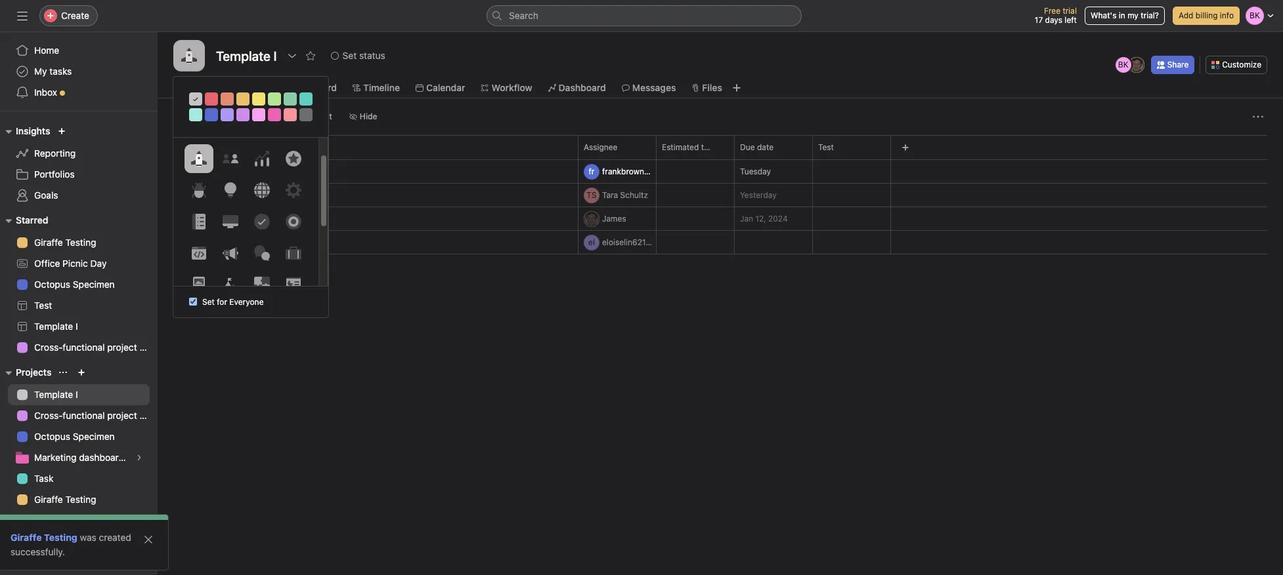 Task type: vqa. For each thing, say whether or not it's contained in the screenshot.
star ICON
yes



Task type: describe. For each thing, give the bounding box(es) containing it.
hide
[[360, 112, 377, 121]]

determine goal cell
[[158, 160, 578, 184]]

customize button
[[1206, 56, 1267, 74]]

set for set status
[[343, 50, 357, 61]]

days
[[1045, 15, 1062, 25]]

add section
[[194, 287, 252, 299]]

octopus specimen link for picnic
[[8, 274, 150, 295]]

Find objective text field
[[207, 212, 273, 226]]

completed image for ts
[[190, 187, 206, 203]]

add field image
[[902, 144, 909, 152]]

free trial 17 days left
[[1035, 6, 1077, 25]]

completed checkbox for el
[[190, 235, 206, 251]]

1 vertical spatial giraffe testing link
[[8, 490, 150, 511]]

due
[[740, 142, 755, 152]]

home link
[[8, 40, 150, 61]]

search list box
[[487, 5, 802, 26]]

set status
[[343, 50, 385, 61]]

task…
[[230, 261, 255, 272]]

what's
[[1091, 11, 1117, 20]]

see details, marketing dashboards image
[[135, 454, 143, 462]]

bug image
[[191, 183, 207, 198]]

my
[[1128, 11, 1139, 20]]

1 horizontal spatial ja
[[1132, 60, 1141, 70]]

octopus specimen for functional
[[34, 431, 115, 443]]

search
[[509, 10, 538, 21]]

template i for 1st template i link from the top
[[34, 321, 78, 332]]

add task…
[[210, 261, 255, 272]]

office picnic day
[[34, 258, 107, 269]]

add tab image
[[731, 83, 742, 93]]

testing inside projects element
[[65, 494, 96, 506]]

2 vertical spatial testing
[[44, 533, 77, 544]]

share button
[[1151, 56, 1195, 74]]

timeline link
[[353, 81, 400, 95]]

octopus for cross-
[[34, 431, 70, 443]]

created
[[99, 533, 131, 544]]

add task
[[190, 112, 222, 121]]

set status button
[[325, 47, 391, 65]]

starred button
[[0, 213, 48, 229]]

1
[[295, 190, 298, 200]]

globe image
[[254, 183, 270, 198]]

tara
[[602, 190, 618, 200]]

task name
[[176, 142, 215, 152]]

el
[[588, 237, 595, 247]]

test a cell
[[158, 230, 578, 255]]

my
[[34, 66, 47, 77]]

invite
[[37, 553, 61, 564]]

light bulb image
[[222, 183, 238, 198]]

info
[[1220, 11, 1234, 20]]

completed image for ja
[[190, 211, 206, 227]]

my tasks link
[[8, 61, 150, 82]]

functional for 1st "cross-functional project plan" link
[[63, 342, 105, 353]]

new image
[[58, 127, 66, 135]]

ts
[[587, 190, 597, 200]]

marketing dashboard link
[[8, 511, 150, 532]]

office picnic day link
[[8, 253, 150, 274]]

jan
[[740, 214, 753, 224]]

add task… row
[[158, 254, 1283, 278]]

in
[[1119, 11, 1125, 20]]

workflow
[[491, 82, 532, 93]]

projects button
[[0, 365, 51, 381]]

set for everyone
[[202, 298, 264, 308]]

test inside starred element
[[34, 300, 52, 311]]

messages link
[[622, 81, 676, 95]]

marketing dashboards link
[[8, 448, 150, 469]]

list link
[[243, 81, 269, 95]]

team button
[[0, 540, 39, 553]]

bk
[[1118, 60, 1128, 70]]

time
[[701, 142, 717, 152]]

date
[[757, 142, 774, 152]]

1 cross-functional project plan link from the top
[[8, 338, 157, 359]]

target image
[[285, 214, 301, 230]]

inbox link
[[8, 82, 150, 103]]

cross- for first "cross-functional project plan" link from the bottom
[[34, 410, 63, 422]]

free
[[1044, 6, 1060, 16]]

cross-functional project plan inside projects element
[[34, 410, 157, 422]]

workflow link
[[481, 81, 532, 95]]

more actions image
[[1253, 112, 1263, 122]]

giraffe testing inside projects element
[[34, 494, 96, 506]]

estimated
[[662, 142, 699, 152]]

rocket image
[[181, 48, 197, 64]]

trial
[[1063, 6, 1077, 16]]

projects element
[[0, 361, 158, 535]]

marketing dashboard
[[34, 515, 124, 527]]

add for add task
[[190, 112, 205, 121]]

yesterday
[[740, 190, 777, 200]]

portfolios link
[[8, 164, 150, 185]]

show options image
[[287, 51, 297, 61]]

Test A text field
[[207, 236, 240, 249]]

specimen for picnic
[[73, 279, 115, 290]]

insights button
[[0, 123, 50, 139]]

add for add section
[[194, 287, 214, 299]]

goals link
[[8, 185, 150, 206]]

add task… button
[[210, 259, 255, 274]]

calendar link
[[416, 81, 465, 95]]

add billing info button
[[1173, 7, 1240, 25]]

successfully.
[[11, 547, 65, 558]]

assignee
[[584, 142, 618, 152]]

people image
[[222, 151, 238, 167]]

billing
[[1196, 11, 1218, 20]]

marketing for marketing dashboards
[[34, 452, 76, 464]]

reporting
[[34, 148, 76, 159]]

hide button
[[343, 108, 383, 126]]

office
[[34, 258, 60, 269]]

overview
[[186, 82, 227, 93]]

fr button
[[584, 164, 653, 180]]

board
[[311, 82, 337, 93]]

gear image
[[285, 183, 301, 198]]

portfolios
[[34, 169, 75, 180]]

presentation image
[[285, 277, 301, 293]]

2024
[[768, 214, 788, 224]]

find objective cell
[[158, 207, 578, 231]]

day
[[90, 258, 107, 269]]

write a task name cell
[[158, 183, 578, 207]]

graph image
[[254, 151, 270, 167]]

completed checkbox for ja
[[190, 211, 206, 227]]

star image
[[285, 151, 301, 167]]

add section button
[[173, 281, 258, 305]]

cross- for 1st "cross-functional project plan" link
[[34, 342, 63, 353]]

dashboard
[[79, 515, 124, 527]]



Task type: locate. For each thing, give the bounding box(es) containing it.
page layout image
[[191, 277, 207, 293]]

completed image
[[190, 211, 206, 227], [190, 235, 206, 251]]

completed image inside 'write a task name' cell
[[190, 187, 206, 203]]

0 vertical spatial cross-
[[34, 342, 63, 353]]

1 vertical spatial octopus specimen
[[34, 431, 115, 443]]

2 cross-functional project plan from the top
[[34, 410, 157, 422]]

giraffe testing down task link
[[34, 494, 96, 506]]

2 specimen from the top
[[73, 431, 115, 443]]

task
[[176, 142, 193, 152], [34, 473, 54, 485]]

add to starred image
[[305, 51, 316, 61]]

1 vertical spatial completed image
[[190, 187, 206, 203]]

files link
[[692, 81, 722, 95]]

1 template from the top
[[34, 321, 73, 332]]

marketing for marketing dashboard
[[34, 515, 76, 527]]

test right the date
[[818, 142, 834, 152]]

1 vertical spatial cross-
[[34, 410, 63, 422]]

timeline
[[363, 82, 400, 93]]

section
[[217, 287, 252, 299]]

2 completed checkbox from the top
[[190, 235, 206, 251]]

was
[[80, 533, 96, 544]]

1 vertical spatial octopus
[[34, 431, 70, 443]]

left
[[1065, 15, 1077, 25]]

add left billing
[[1179, 11, 1193, 20]]

james
[[602, 214, 626, 224]]

0 vertical spatial test
[[818, 142, 834, 152]]

template down 'show options, current sort, top' image
[[34, 389, 73, 401]]

2 vertical spatial giraffe testing
[[11, 533, 77, 544]]

octopus
[[34, 279, 70, 290], [34, 431, 70, 443]]

task inside task link
[[34, 473, 54, 485]]

giraffe testing link up "successfully."
[[11, 533, 77, 544]]

1 cross-functional project plan from the top
[[34, 342, 157, 353]]

eloiselin621@gmail.com
[[602, 237, 691, 247]]

tasks
[[49, 66, 72, 77]]

0 horizontal spatial task
[[34, 473, 54, 485]]

row containing ja
[[158, 207, 1283, 231]]

1 vertical spatial cross-functional project plan link
[[8, 406, 157, 427]]

completed image inside determine goal cell
[[190, 164, 206, 180]]

completed image
[[190, 164, 206, 180], [190, 187, 206, 203]]

functional for first "cross-functional project plan" link from the bottom
[[63, 410, 105, 422]]

row
[[158, 135, 1283, 160], [173, 159, 1267, 160], [158, 160, 1283, 184], [158, 183, 1283, 207], [158, 207, 1283, 231], [158, 230, 1283, 255]]

task
[[207, 112, 222, 121]]

cross-functional project plan inside starred element
[[34, 342, 157, 353]]

plan inside starred element
[[140, 342, 157, 353]]

task for task name
[[176, 142, 193, 152]]

header untitled section tree grid
[[158, 160, 1283, 278]]

2 vertical spatial giraffe
[[11, 533, 42, 544]]

megaphone image
[[222, 246, 238, 261]]

ja right bk
[[1132, 60, 1141, 70]]

template for 1st template i link from the bottom of the page
[[34, 389, 73, 401]]

octopus up marketing dashboards 'link'
[[34, 431, 70, 443]]

1 horizontal spatial test
[[818, 142, 834, 152]]

specimen down day
[[73, 279, 115, 290]]

add up mountain flag icon
[[210, 261, 227, 272]]

board link
[[301, 81, 337, 95]]

cross-
[[34, 342, 63, 353], [34, 410, 63, 422]]

task down marketing dashboards 'link'
[[34, 473, 54, 485]]

Set for Everyone checkbox
[[189, 298, 197, 306]]

completed checkbox inside test a cell
[[190, 235, 206, 251]]

i inside starred element
[[76, 321, 78, 332]]

completed image inside test a cell
[[190, 235, 206, 251]]

octopus specimen link down the picnic
[[8, 274, 150, 295]]

1 vertical spatial project
[[107, 410, 137, 422]]

i down test link
[[76, 321, 78, 332]]

for
[[217, 298, 227, 308]]

completed image up the notebook image
[[190, 187, 206, 203]]

1 vertical spatial set
[[202, 298, 215, 308]]

octopus specimen up marketing dashboards 'link'
[[34, 431, 115, 443]]

template i down 'show options, current sort, top' image
[[34, 389, 78, 401]]

mountain flag image
[[222, 277, 238, 293]]

Determine goal text field
[[207, 165, 278, 178]]

add billing info
[[1179, 11, 1234, 20]]

1 vertical spatial completed image
[[190, 235, 206, 251]]

picnic
[[62, 258, 88, 269]]

briefcase image
[[285, 246, 301, 261]]

testing inside starred element
[[65, 237, 96, 248]]

giraffe testing link up the picnic
[[8, 232, 150, 253]]

template i inside projects element
[[34, 389, 78, 401]]

template inside projects element
[[34, 389, 73, 401]]

notebook image
[[191, 214, 207, 230]]

1 plan from the top
[[140, 342, 157, 353]]

0 vertical spatial completed image
[[190, 164, 206, 180]]

marketing up was created successfully. on the bottom
[[34, 515, 76, 527]]

2 vertical spatial giraffe testing link
[[11, 533, 77, 544]]

1 octopus specimen from the top
[[34, 279, 115, 290]]

project
[[107, 342, 137, 353], [107, 410, 137, 422]]

1 specimen from the top
[[73, 279, 115, 290]]

my tasks
[[34, 66, 72, 77]]

project for first "cross-functional project plan" link from the bottom
[[107, 410, 137, 422]]

giraffe up "successfully."
[[11, 533, 42, 544]]

add for add task…
[[210, 261, 227, 272]]

0 vertical spatial octopus specimen
[[34, 279, 115, 290]]

starred element
[[0, 209, 158, 361]]

template i link
[[8, 316, 150, 338], [8, 385, 150, 406]]

0 vertical spatial plan
[[140, 342, 157, 353]]

0 vertical spatial giraffe testing link
[[8, 232, 150, 253]]

0 vertical spatial giraffe testing
[[34, 237, 96, 248]]

octopus specimen for picnic
[[34, 279, 115, 290]]

1 vertical spatial task
[[34, 473, 54, 485]]

0 vertical spatial cross-functional project plan link
[[8, 338, 157, 359]]

functional up new project or portfolio image
[[63, 342, 105, 353]]

0 vertical spatial template i
[[34, 321, 78, 332]]

row containing fr
[[158, 160, 1283, 184]]

template i down test link
[[34, 321, 78, 332]]

12,
[[755, 214, 766, 224]]

functional inside starred element
[[63, 342, 105, 353]]

2 plan from the top
[[140, 410, 157, 422]]

completed checkbox down the notebook image
[[190, 235, 206, 251]]

17
[[1035, 15, 1043, 25]]

hide sidebar image
[[17, 11, 28, 21]]

completed image up bug image
[[190, 164, 206, 180]]

0 vertical spatial cross-functional project plan
[[34, 342, 157, 353]]

cross- inside starred element
[[34, 342, 63, 353]]

1 vertical spatial test
[[34, 300, 52, 311]]

task left name
[[176, 142, 193, 152]]

template for 1st template i link from the top
[[34, 321, 73, 332]]

2 octopus specimen link from the top
[[8, 427, 150, 448]]

octopus specimen
[[34, 279, 115, 290], [34, 431, 115, 443]]

1 vertical spatial template
[[34, 389, 73, 401]]

cross- inside projects element
[[34, 410, 63, 422]]

2 i from the top
[[76, 389, 78, 401]]

specimen up dashboards
[[73, 431, 115, 443]]

projects
[[16, 367, 51, 378]]

add inside row
[[210, 261, 227, 272]]

0 vertical spatial ja
[[1132, 60, 1141, 70]]

cross-functional project plan link up new project or portfolio image
[[8, 338, 157, 359]]

template down test link
[[34, 321, 73, 332]]

1 vertical spatial cross-functional project plan
[[34, 410, 157, 422]]

0 vertical spatial completed image
[[190, 211, 206, 227]]

0 vertical spatial octopus
[[34, 279, 70, 290]]

cross- down 'show options, current sort, top' image
[[34, 410, 63, 422]]

completed checkbox inside 'write a task name' cell
[[190, 187, 206, 203]]

octopus inside starred element
[[34, 279, 70, 290]]

marketing inside marketing dashboards 'link'
[[34, 452, 76, 464]]

2 template i link from the top
[[8, 385, 150, 406]]

completed checkbox inside determine goal cell
[[190, 164, 206, 180]]

octopus specimen inside starred element
[[34, 279, 115, 290]]

testing up office picnic day link
[[65, 237, 96, 248]]

completed checkbox inside find objective cell
[[190, 211, 206, 227]]

completed checkbox up bug image
[[190, 164, 206, 180]]

project inside starred element
[[107, 342, 137, 353]]

messages
[[632, 82, 676, 93]]

dashboard
[[559, 82, 606, 93]]

ja inside 'header untitled section' tree grid
[[587, 214, 596, 224]]

testing down task link
[[65, 494, 96, 506]]

add for add billing info
[[1179, 11, 1193, 20]]

2 template from the top
[[34, 389, 73, 401]]

Completed checkbox
[[190, 164, 206, 180], [190, 187, 206, 203]]

plan
[[140, 342, 157, 353], [140, 410, 157, 422]]

1 vertical spatial functional
[[63, 410, 105, 422]]

1 button
[[292, 189, 311, 202]]

2 octopus from the top
[[34, 431, 70, 443]]

0 vertical spatial i
[[76, 321, 78, 332]]

None text field
[[213, 44, 280, 68]]

2 cross- from the top
[[34, 410, 63, 422]]

1 vertical spatial specimen
[[73, 431, 115, 443]]

Write a task name text field
[[207, 189, 289, 202]]

template i
[[34, 321, 78, 332], [34, 389, 78, 401]]

0 vertical spatial project
[[107, 342, 137, 353]]

0 vertical spatial template i link
[[8, 316, 150, 338]]

template i link down new project or portfolio image
[[8, 385, 150, 406]]

giraffe up the office
[[34, 237, 63, 248]]

global element
[[0, 32, 158, 111]]

octopus specimen link for functional
[[8, 427, 150, 448]]

1 like. click to like this task image
[[284, 215, 292, 223]]

completed image for fr
[[190, 164, 206, 180]]

test down the office
[[34, 300, 52, 311]]

giraffe inside starred element
[[34, 237, 63, 248]]

1 i from the top
[[76, 321, 78, 332]]

invite button
[[13, 547, 69, 571]]

cross-functional project plan link up 'marketing dashboards'
[[8, 406, 157, 427]]

dashboard link
[[548, 81, 606, 95]]

1 vertical spatial i
[[76, 389, 78, 401]]

close image
[[143, 535, 154, 546]]

goals
[[34, 190, 58, 201]]

insights element
[[0, 120, 158, 209]]

1 octopus specimen link from the top
[[8, 274, 150, 295]]

Completed checkbox
[[190, 211, 206, 227], [190, 235, 206, 251]]

template i link up new project or portfolio image
[[8, 316, 150, 338]]

0 vertical spatial functional
[[63, 342, 105, 353]]

octopus specimen link inside projects element
[[8, 427, 150, 448]]

0 horizontal spatial set
[[202, 298, 215, 308]]

task for task
[[34, 473, 54, 485]]

completed image down bug image
[[190, 211, 206, 227]]

new project or portfolio image
[[78, 369, 86, 377]]

specimen
[[73, 279, 115, 290], [73, 431, 115, 443]]

show options, current sort, top image
[[59, 369, 67, 377]]

giraffe testing inside starred element
[[34, 237, 96, 248]]

marketing inside marketing dashboard link
[[34, 515, 76, 527]]

marketing up task link
[[34, 452, 76, 464]]

schultz
[[620, 190, 648, 200]]

plan inside projects element
[[140, 410, 157, 422]]

set for set for everyone
[[202, 298, 215, 308]]

template i for 1st template i link from the bottom of the page
[[34, 389, 78, 401]]

ja
[[1132, 60, 1141, 70], [587, 214, 596, 224]]

rocket image
[[191, 151, 207, 167]]

1 vertical spatial plan
[[140, 410, 157, 422]]

set left for
[[202, 298, 215, 308]]

template inside starred element
[[34, 321, 73, 332]]

specimen for functional
[[73, 431, 115, 443]]

everyone
[[229, 298, 264, 308]]

check image
[[254, 214, 270, 230]]

1 template i link from the top
[[8, 316, 150, 338]]

home
[[34, 45, 59, 56]]

1 functional from the top
[[63, 342, 105, 353]]

what's in my trial? button
[[1085, 7, 1165, 25]]

reporting link
[[8, 143, 150, 164]]

team
[[16, 540, 39, 552]]

row containing task name
[[158, 135, 1283, 160]]

1 octopus from the top
[[34, 279, 70, 290]]

1 horizontal spatial task
[[176, 142, 193, 152]]

1 completed checkbox from the top
[[190, 164, 206, 180]]

inbox
[[34, 87, 57, 98]]

1 template i from the top
[[34, 321, 78, 332]]

insights
[[16, 125, 50, 137]]

completed image inside find objective cell
[[190, 211, 206, 227]]

giraffe testing link
[[8, 232, 150, 253], [8, 490, 150, 511], [11, 533, 77, 544]]

0 vertical spatial giraffe
[[34, 237, 63, 248]]

completed checkbox for fr
[[190, 164, 206, 180]]

trial?
[[1141, 11, 1159, 20]]

functional inside projects element
[[63, 410, 105, 422]]

specimen inside projects element
[[73, 431, 115, 443]]

add left for
[[194, 287, 214, 299]]

giraffe testing link up marketing dashboard
[[8, 490, 150, 511]]

plan for 1st "cross-functional project plan" link
[[140, 342, 157, 353]]

ja left james on the top left of the page
[[587, 214, 596, 224]]

add left task
[[190, 112, 205, 121]]

specimen inside starred element
[[73, 279, 115, 290]]

overview link
[[176, 81, 227, 95]]

1 vertical spatial ja
[[587, 214, 596, 224]]

testing up invite on the left bottom of page
[[44, 533, 77, 544]]

1 horizontal spatial set
[[343, 50, 357, 61]]

html image
[[191, 246, 207, 261]]

0 vertical spatial template
[[34, 321, 73, 332]]

completed checkbox up the notebook image
[[190, 187, 206, 203]]

test link
[[8, 295, 150, 316]]

template
[[34, 321, 73, 332], [34, 389, 73, 401]]

completed checkbox for ts
[[190, 187, 206, 203]]

2 completed image from the top
[[190, 235, 206, 251]]

giraffe testing up office picnic day
[[34, 237, 96, 248]]

0 horizontal spatial ja
[[587, 214, 596, 224]]

octopus specimen inside projects element
[[34, 431, 115, 443]]

1 project from the top
[[107, 342, 137, 353]]

1 vertical spatial octopus specimen link
[[8, 427, 150, 448]]

giraffe inside projects element
[[34, 494, 63, 506]]

cross-functional project plan up dashboards
[[34, 410, 157, 422]]

octopus specimen link up 'marketing dashboards'
[[8, 427, 150, 448]]

tuesday
[[740, 167, 771, 177]]

1 cross- from the top
[[34, 342, 63, 353]]

1 vertical spatial completed checkbox
[[190, 235, 206, 251]]

0 vertical spatial set
[[343, 50, 357, 61]]

customize
[[1222, 60, 1261, 70]]

1 vertical spatial marketing
[[34, 515, 76, 527]]

0 vertical spatial completed checkbox
[[190, 211, 206, 227]]

1 vertical spatial template i
[[34, 389, 78, 401]]

starred
[[16, 215, 48, 226]]

plan for first "cross-functional project plan" link from the bottom
[[140, 410, 157, 422]]

row containing el
[[158, 230, 1283, 255]]

1 vertical spatial completed checkbox
[[190, 187, 206, 203]]

set inside popup button
[[343, 50, 357, 61]]

2 project from the top
[[107, 410, 137, 422]]

cross- up projects
[[34, 342, 63, 353]]

project up see details, marketing dashboards icon
[[107, 410, 137, 422]]

1 completed image from the top
[[190, 164, 206, 180]]

1 vertical spatial giraffe testing
[[34, 494, 96, 506]]

i down new project or portfolio image
[[76, 389, 78, 401]]

octopus for office
[[34, 279, 70, 290]]

giraffe down task link
[[34, 494, 63, 506]]

1 completed image from the top
[[190, 211, 206, 227]]

files
[[702, 82, 722, 93]]

0 vertical spatial octopus specimen link
[[8, 274, 150, 295]]

row containing 1
[[158, 183, 1283, 207]]

2 functional from the top
[[63, 410, 105, 422]]

giraffe
[[34, 237, 63, 248], [34, 494, 63, 506], [11, 533, 42, 544]]

computer image
[[222, 214, 238, 230]]

giraffe testing up "successfully."
[[11, 533, 77, 544]]

octopus down the office
[[34, 279, 70, 290]]

functional
[[63, 342, 105, 353], [63, 410, 105, 422]]

create
[[61, 10, 89, 21]]

octopus inside projects element
[[34, 431, 70, 443]]

0 vertical spatial task
[[176, 142, 193, 152]]

1 completed checkbox from the top
[[190, 211, 206, 227]]

2 completed image from the top
[[190, 187, 206, 203]]

1 marketing from the top
[[34, 452, 76, 464]]

completed image down the notebook image
[[190, 235, 206, 251]]

1 vertical spatial template i link
[[8, 385, 150, 406]]

completed checkbox down bug image
[[190, 211, 206, 227]]

2 template i from the top
[[34, 389, 78, 401]]

giraffe testing
[[34, 237, 96, 248], [34, 494, 96, 506], [11, 533, 77, 544]]

was created successfully.
[[11, 533, 131, 558]]

project for 1st "cross-functional project plan" link
[[107, 342, 137, 353]]

0 vertical spatial completed checkbox
[[190, 164, 206, 180]]

template i inside starred element
[[34, 321, 78, 332]]

project down test link
[[107, 342, 137, 353]]

cross-functional project plan up new project or portfolio image
[[34, 342, 157, 353]]

octopus specimen down the picnic
[[34, 279, 115, 290]]

i for 1st template i link from the bottom of the page
[[76, 389, 78, 401]]

0 vertical spatial marketing
[[34, 452, 76, 464]]

0 vertical spatial testing
[[65, 237, 96, 248]]

name
[[195, 142, 215, 152]]

octopus specimen link
[[8, 274, 150, 295], [8, 427, 150, 448]]

2 octopus specimen from the top
[[34, 431, 115, 443]]

marketing
[[34, 452, 76, 464], [34, 515, 76, 527]]

2 completed checkbox from the top
[[190, 187, 206, 203]]

set left status
[[343, 50, 357, 61]]

i for 1st template i link from the top
[[76, 321, 78, 332]]

puzzle image
[[254, 277, 270, 293]]

i inside projects element
[[76, 389, 78, 401]]

2 marketing from the top
[[34, 515, 76, 527]]

0 vertical spatial specimen
[[73, 279, 115, 290]]

completed image for el
[[190, 235, 206, 251]]

tara schultz
[[602, 190, 648, 200]]

search button
[[487, 5, 802, 26]]

2 cross-functional project plan link from the top
[[8, 406, 157, 427]]

functional up 'marketing dashboards'
[[63, 410, 105, 422]]

1 vertical spatial giraffe
[[34, 494, 63, 506]]

1 vertical spatial testing
[[65, 494, 96, 506]]

chat bubbles image
[[254, 246, 270, 261]]

0 horizontal spatial test
[[34, 300, 52, 311]]



